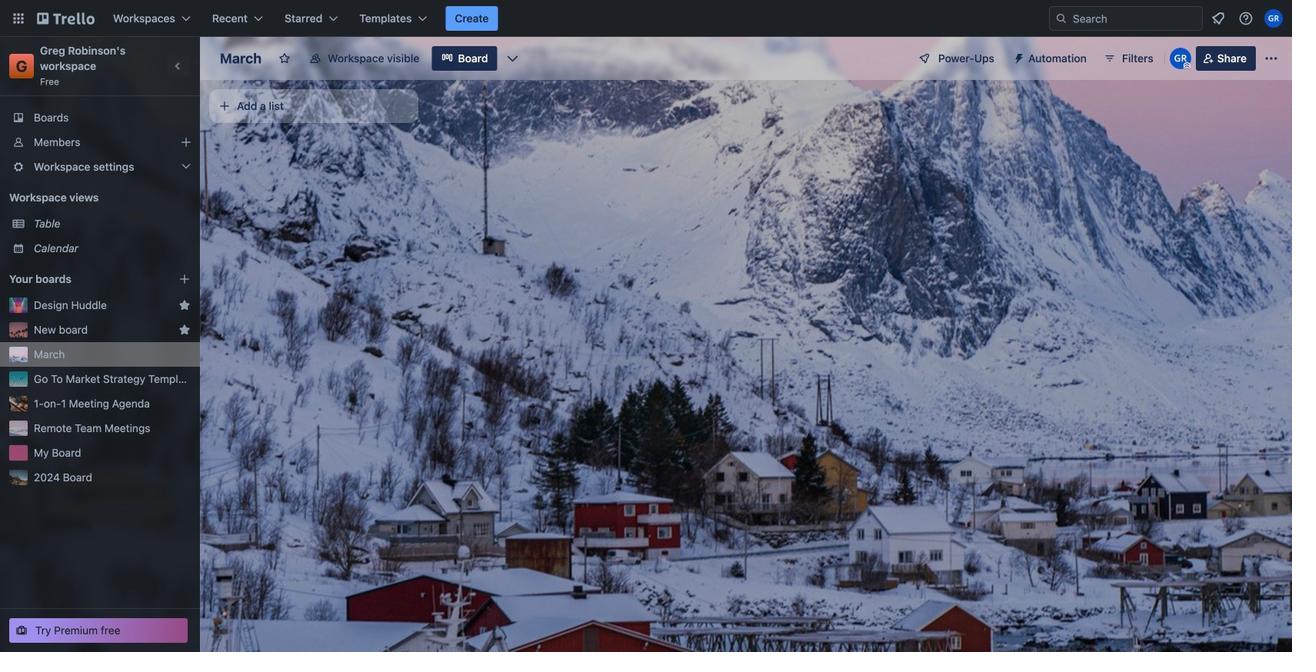 Task type: locate. For each thing, give the bounding box(es) containing it.
sm image
[[1007, 46, 1028, 68]]

show menu image
[[1264, 51, 1279, 66]]

starred icon image
[[178, 299, 191, 311], [178, 324, 191, 336]]

Search field
[[1049, 6, 1203, 31]]

1 vertical spatial starred icon image
[[178, 324, 191, 336]]

workspace navigation collapse icon image
[[168, 55, 189, 77]]

open information menu image
[[1238, 11, 1254, 26]]

your boards with 8 items element
[[9, 270, 155, 288]]

star or unstar board image
[[278, 52, 291, 65]]

0 vertical spatial starred icon image
[[178, 299, 191, 311]]

search image
[[1055, 12, 1067, 25]]

greg robinson (gregrobinson96) image
[[1264, 9, 1283, 28]]

customize views image
[[505, 51, 520, 66]]



Task type: describe. For each thing, give the bounding box(es) containing it.
2 starred icon image from the top
[[178, 324, 191, 336]]

1 starred icon image from the top
[[178, 299, 191, 311]]

back to home image
[[37, 6, 95, 31]]

add board image
[[178, 273, 191, 285]]

greg robinson (gregrobinson96) image
[[1170, 48, 1191, 69]]

this member is an admin of this board. image
[[1183, 62, 1190, 69]]

Board name text field
[[212, 46, 269, 71]]

0 notifications image
[[1209, 9, 1227, 28]]

primary element
[[0, 0, 1292, 37]]



Task type: vqa. For each thing, say whether or not it's contained in the screenshot.
Create in the button
no



